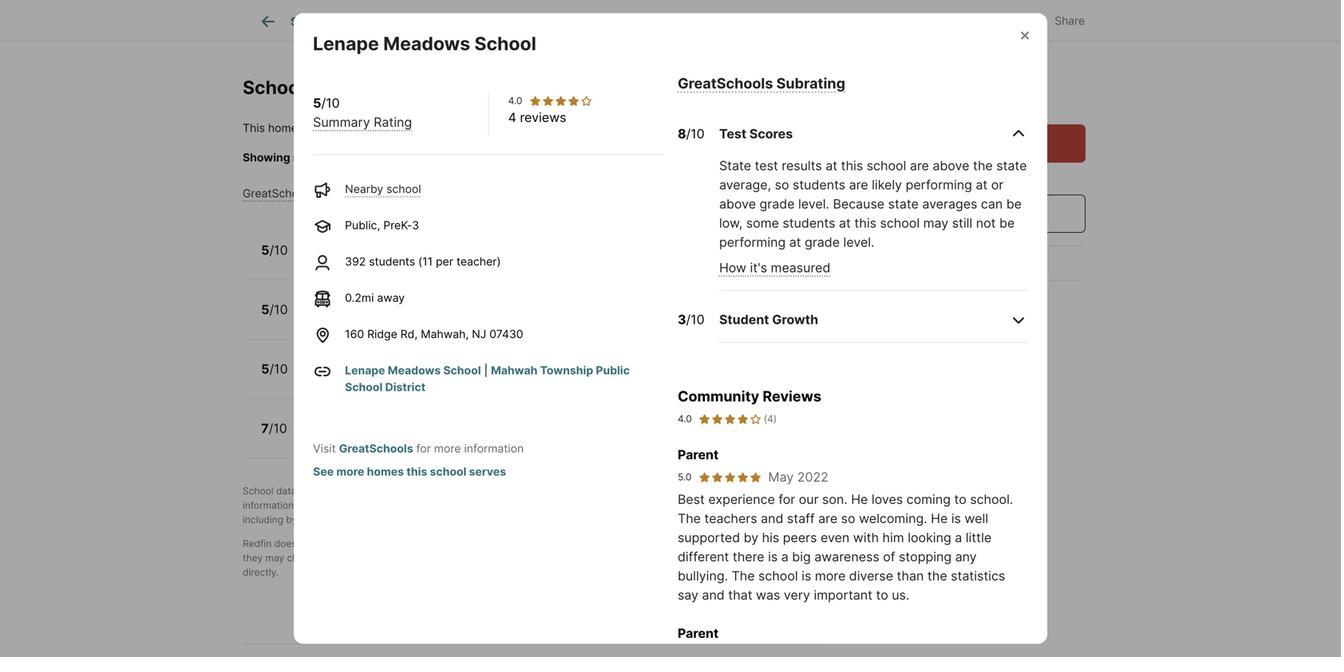Task type: describe. For each thing, give the bounding box(es) containing it.
was
[[756, 588, 780, 604]]

greatschools summary rating link
[[243, 187, 403, 200]]

community
[[678, 388, 759, 406]]

1 vertical spatial above
[[719, 196, 756, 212]]

this down test scores dropdown button
[[841, 158, 863, 174]]

first
[[371, 500, 389, 512]]

may inside state test results at this school are above the state average, so students are likely performing at or above grade level.  because state averages can be low, some students at this school may still not be performing at grade level.
[[923, 216, 949, 231]]

6-
[[344, 372, 356, 386]]

own
[[500, 500, 519, 512]]

information inside the , a nonprofit organization. redfin recommends buyers and renters use greatschools information and ratings as a
[[243, 500, 294, 512]]

nearby inside lenape meadows school dialog
[[345, 182, 383, 196]]

subrating
[[776, 75, 845, 92]]

2022
[[797, 470, 829, 485]]

3 for public, prek-3 • nearby school • 0.2mi
[[373, 253, 380, 267]]

greatschools inside the , a nonprofit organization. redfin recommends buyers and renters use greatschools information and ratings as a
[[745, 486, 806, 497]]

away
[[377, 291, 405, 305]]

are down request
[[910, 158, 929, 174]]

schools.
[[334, 151, 379, 164]]

2 vertical spatial 3
[[678, 312, 686, 328]]

school service boundaries are intended to be used as a reference only; they may change and are not
[[243, 538, 815, 564]]

well
[[965, 511, 988, 527]]

information inside lenape meadows school dialog
[[464, 442, 524, 456]]

looking
[[908, 530, 951, 546]]

request a tour
[[929, 136, 1019, 151]]

this up the 'guaranteed'
[[417, 538, 434, 550]]

school inside ramapo ridge middle school public, 6-8 • nearby school • 0.3mi
[[444, 354, 487, 370]]

0.3mi for joyce kilmer elementary school
[[465, 313, 494, 326]]

district inside guaranteed to be accurate. to verify school enrollment eligibility, contact the school district directly.
[[760, 553, 791, 564]]

experience
[[708, 492, 775, 508]]

school right '(11'
[[434, 253, 469, 267]]

this home is within the mahwah township public school district
[[243, 121, 590, 135]]

conduct
[[437, 500, 474, 512]]

the inside state test results at this school are above the state average, so students are likely performing at or above grade level.  because state averages can be low, some students at this school may still not be performing at grade level.
[[973, 158, 993, 174]]

a left tour on the right of page
[[983, 136, 990, 151]]

1 vertical spatial level.
[[844, 235, 875, 250]]

even
[[821, 530, 850, 546]]

to inside school service boundaries are intended to be used as a reference only; they may change and are not
[[675, 538, 684, 550]]

and down ,
[[417, 500, 434, 512]]

redfin does not endorse or guarantee this information.
[[243, 538, 490, 550]]

rating 5.0 out of 5 element
[[698, 471, 762, 484]]

so inside the best experience for our son. he loves coming to school. the teachers and staff are so welcoming. he is well supported by his peers even with him looking a little different there is a big awareness of stopping any bullying. the school is more diverse than the statistics say and that was very important to us.
[[841, 511, 856, 527]]

school up showing nearby schools. please check the school district website to see all schools serving this home.
[[509, 121, 547, 135]]

as inside school service boundaries are intended to be used as a reference only; they may change and are not
[[726, 538, 736, 550]]

lenape meadows school link
[[345, 364, 481, 378]]

send a message button
[[861, 195, 1086, 233]]

may
[[768, 470, 794, 485]]

0 vertical spatial grade
[[760, 196, 795, 212]]

0 vertical spatial he
[[851, 492, 868, 508]]

at right results
[[826, 158, 838, 174]]

nearby school link
[[345, 182, 421, 196]]

0.3mi for ramapo ridge middle school
[[465, 372, 493, 386]]

accurate.
[[458, 553, 500, 564]]

meadows for lenape meadows school |
[[388, 364, 441, 378]]

0 horizontal spatial township
[[417, 121, 470, 135]]

does
[[274, 538, 297, 550]]

2 vertical spatial students
[[369, 255, 415, 269]]

and up "desired"
[[671, 486, 688, 497]]

0 vertical spatial students
[[793, 177, 846, 193]]

public, prek-3
[[345, 219, 419, 232]]

test
[[755, 158, 778, 174]]

the right within
[[347, 121, 365, 135]]

because
[[833, 196, 885, 212]]

and inside school service boundaries are intended to be used as a reference only; they may change and are not
[[323, 553, 340, 564]]

0 vertical spatial district
[[513, 151, 550, 164]]

• right 6-
[[366, 372, 373, 386]]

may 2022
[[768, 470, 829, 485]]

buyers
[[638, 486, 669, 497]]

within
[[312, 121, 344, 135]]

school up "4"
[[475, 32, 536, 55]]

is down his
[[768, 550, 778, 565]]

average,
[[719, 177, 771, 193]]

lenape for lenape meadows school
[[313, 32, 379, 55]]

a inside school service boundaries are intended to be used as a reference only; they may change and are not
[[739, 538, 744, 550]]

to left us.
[[876, 588, 888, 604]]

school down "please"
[[386, 182, 421, 196]]

1 horizontal spatial district
[[549, 121, 590, 135]]

school inside mahwah township public school district
[[345, 381, 383, 394]]

be inside school service boundaries are intended to be used as a reference only; they may change and are not
[[687, 538, 698, 550]]

a left first
[[363, 500, 369, 512]]

to
[[503, 553, 514, 564]]

school inside ramapo ridge middle school public, 6-8 • nearby school • 0.3mi
[[417, 372, 452, 386]]

1 vertical spatial he
[[931, 511, 948, 527]]

they
[[243, 553, 263, 564]]

0 horizontal spatial state
[[888, 196, 919, 212]]

9-
[[344, 432, 356, 445]]

used
[[701, 538, 723, 550]]

at up measured
[[789, 235, 801, 250]]

1 horizontal spatial schools
[[648, 151, 688, 164]]

say
[[678, 588, 699, 604]]

mahwah,
[[421, 328, 469, 341]]

1 vertical spatial 4.0
[[678, 414, 692, 425]]

be inside guaranteed to be accurate. to verify school enrollment eligibility, contact the school district directly.
[[444, 553, 455, 564]]

awareness
[[815, 550, 880, 565]]

showing nearby schools. please check the school district website to see all schools serving this home.
[[243, 151, 789, 164]]

visit greatschools for more information
[[313, 442, 524, 456]]

5 inside 5 /10 summary rating
[[313, 95, 321, 111]]

best
[[678, 492, 705, 508]]

a right send
[[958, 206, 965, 222]]

data
[[276, 486, 296, 497]]

home.
[[756, 151, 789, 164]]

8 /10
[[678, 126, 705, 142]]

greatschools up test
[[678, 75, 773, 92]]

/10 left 'student'
[[686, 312, 705, 328]]

2 parent from the top
[[678, 626, 719, 642]]

test scores button
[[719, 112, 1028, 156]]

school inside joyce kilmer elementary school public, 4-5 • nearby school • 0.3mi
[[464, 295, 507, 311]]

is right the data
[[299, 486, 306, 497]]

state
[[719, 158, 751, 174]]

there
[[733, 550, 765, 565]]

0.2mi away
[[345, 291, 405, 305]]

and up his
[[761, 511, 784, 527]]

8 inside lenape meadows school dialog
[[678, 126, 686, 142]]

rd,
[[401, 328, 418, 341]]

more inside the best experience for our son. he loves coming to school. the teachers and staff are so welcoming. he is well supported by his peers even with him looking a little different there is a big awareness of stopping any bullying. the school is more diverse than the statistics say and that was very important to us.
[[815, 569, 846, 584]]

determine
[[593, 500, 639, 512]]

staff
[[787, 511, 815, 527]]

or inside state test results at this school are above the state average, so students are likely performing at or above grade level.  because state averages can be low, some students at this school may still not be performing at grade level.
[[991, 177, 1004, 193]]

school inside first step, and conduct their own investigation to determine their desired schools or school districts, including by contacting and visiting the schools themselves.
[[751, 500, 781, 512]]

at down 'because' in the right top of the page
[[839, 216, 851, 231]]

160 ridge rd, mahwah, nj 07430
[[345, 328, 523, 341]]

see more homes this school serves link
[[313, 465, 506, 479]]

son.
[[822, 492, 848, 508]]

nearby school
[[345, 182, 421, 196]]

0 vertical spatial 0.2mi
[[481, 253, 510, 267]]

is down "big"
[[802, 569, 811, 584]]

a right ,
[[432, 486, 437, 497]]

greatschools up homes
[[339, 442, 413, 456]]

to inside first step, and conduct their own investigation to determine their desired schools or school districts, including by contacting and visiting the schools themselves.
[[582, 500, 591, 512]]

school left send
[[880, 216, 920, 231]]

rating inside 5 /10 summary rating
[[374, 115, 412, 130]]

districts,
[[784, 500, 823, 512]]

/10 inside the 7 /10 public, 9-12 • serves this home • 0.5mi
[[269, 421, 287, 437]]

lenape for lenape meadows school |
[[345, 364, 385, 378]]

5 /10 for joyce
[[261, 302, 288, 318]]

test scores
[[719, 126, 793, 142]]

school inside joyce kilmer elementary school public, 4-5 • nearby school • 0.3mi
[[417, 313, 452, 326]]

• right per
[[472, 253, 478, 267]]

home inside the 7 /10 public, 9-12 • serves this home • 0.5mi
[[443, 432, 472, 445]]

the inside guaranteed to be accurate. to verify school enrollment eligibility, contact the school district directly.
[[710, 553, 725, 564]]

5 inside joyce kilmer elementary school public, 4-5 • nearby school • 0.3mi
[[357, 313, 363, 326]]

organization.
[[484, 486, 542, 497]]

all
[[633, 151, 645, 164]]

teacher)
[[457, 255, 501, 269]]

serves
[[381, 432, 417, 445]]

joyce kilmer elementary school public, 4-5 • nearby school • 0.3mi
[[306, 295, 507, 326]]

/10 up serving
[[686, 126, 705, 142]]

0 horizontal spatial schools
[[423, 515, 457, 526]]

him
[[883, 530, 904, 546]]

is left well
[[951, 511, 961, 527]]

this left "test"
[[734, 151, 753, 164]]

can
[[981, 196, 1003, 212]]

392 students (11 per teacher)
[[345, 255, 501, 269]]

8 inside ramapo ridge middle school public, 6-8 • nearby school • 0.3mi
[[356, 372, 363, 386]]

community reviews
[[678, 388, 822, 406]]

12
[[356, 432, 368, 445]]

and down bullying.
[[702, 588, 725, 604]]

guaranteed
[[377, 553, 429, 564]]

1 vertical spatial summary
[[317, 187, 367, 200]]

be right can
[[1007, 196, 1022, 212]]

welcoming.
[[859, 511, 927, 527]]

peers
[[783, 530, 817, 546]]

are inside the best experience for our son. he loves coming to school. the teachers and staff are so welcoming. he is well supported by his peers even with him looking a little different there is a big awareness of stopping any bullying. the school is more diverse than the statistics say and that was very important to us.
[[818, 511, 838, 527]]

2 their from the left
[[642, 500, 663, 512]]

student growth button
[[719, 298, 1028, 343]]

0 vertical spatial home
[[268, 121, 298, 135]]

5 /10 for ramapo
[[261, 361, 288, 377]]

are down the endorse
[[343, 553, 357, 564]]

serving
[[692, 151, 731, 164]]

1 vertical spatial not
[[299, 538, 314, 550]]

public, left "392"
[[306, 253, 341, 267]]

very
[[784, 588, 810, 604]]

school left the data
[[243, 486, 274, 497]]

1 vertical spatial redfin
[[243, 538, 272, 550]]

2 tab from the left
[[427, 2, 484, 41]]

1 vertical spatial the
[[732, 569, 755, 584]]

1 5 /10 from the top
[[261, 243, 288, 258]]

• left "0.5mi"
[[475, 432, 482, 445]]

lenape meadows school element
[[313, 13, 556, 55]]

a left little
[[955, 530, 962, 546]]

0.5mi
[[485, 432, 514, 445]]

see
[[611, 151, 630, 164]]

provided
[[309, 486, 349, 497]]

public, inside lenape meadows school dialog
[[345, 219, 380, 232]]

this inside the 7 /10 public, 9-12 • serves this home • 0.5mi
[[420, 432, 440, 445]]

by inside first step, and conduct their own investigation to determine their desired schools or school districts, including by contacting and visiting the schools themselves.
[[286, 515, 297, 526]]

1 vertical spatial schools
[[702, 500, 737, 512]]

see more homes this school serves
[[313, 465, 506, 479]]

/10 down greatschools summary rating link
[[269, 243, 288, 258]]

our
[[799, 492, 819, 508]]

nearby left per
[[393, 253, 431, 267]]

are up 'because' in the right top of the page
[[849, 177, 868, 193]]

averages
[[922, 196, 978, 212]]

this down 'because' in the right top of the page
[[855, 216, 877, 231]]

best experience for our son. he loves coming to school. the teachers and staff are so welcoming. he is well supported by his peers even with him looking a little different there is a big awareness of stopping any bullying. the school is more diverse than the statistics say and that was very important to us.
[[678, 492, 1013, 604]]

/10 left ramapo
[[269, 361, 288, 377]]

the right check
[[455, 151, 472, 164]]

• up mahwah,
[[455, 313, 461, 326]]

for for more
[[416, 442, 431, 456]]

school left the |
[[443, 364, 481, 378]]

school down reference
[[727, 553, 757, 564]]

step,
[[392, 500, 414, 512]]

mahwah inside mahwah township public school district
[[491, 364, 538, 378]]

1 vertical spatial mahwah township public school district link
[[345, 364, 630, 394]]

to left see
[[597, 151, 608, 164]]

township inside mahwah township public school district
[[540, 364, 593, 378]]

5 for public, 6-8 • nearby school • 0.3mi
[[261, 361, 269, 377]]

public inside mahwah township public school district
[[596, 364, 630, 378]]

school inside the best experience for our son. he loves coming to school. the teachers and staff are so welcoming. he is well supported by his peers even with him looking a little different there is a big awareness of stopping any bullying. the school is more diverse than the statistics say and that was very important to us.
[[758, 569, 798, 584]]

is left within
[[301, 121, 309, 135]]

eligibility,
[[628, 553, 670, 564]]

0 horizontal spatial 4.0
[[508, 95, 522, 107]]

or inside first step, and conduct their own investigation to determine their desired schools or school districts, including by contacting and visiting the schools themselves.
[[739, 500, 749, 512]]

nearby inside joyce kilmer elementary school public, 4-5 • nearby school • 0.3mi
[[376, 313, 414, 326]]

lenape meadows school dialog
[[294, 13, 1047, 658]]

0 horizontal spatial level.
[[798, 196, 829, 212]]

1 parent from the top
[[678, 447, 719, 463]]

1 horizontal spatial by
[[352, 486, 363, 497]]

are up enrollment
[[615, 538, 630, 550]]

search
[[291, 15, 329, 28]]



Task type: vqa. For each thing, say whether or not it's contained in the screenshot.
top "more"
yes



Task type: locate. For each thing, give the bounding box(es) containing it.
2 vertical spatial more
[[815, 569, 846, 584]]

3 /10
[[678, 312, 705, 328]]

1 horizontal spatial 8
[[678, 126, 686, 142]]

summary inside 5 /10 summary rating
[[313, 115, 370, 130]]

ridge for ramapo
[[360, 354, 395, 370]]

not inside state test results at this school are above the state average, so students are likely performing at or above grade level.  because state averages can be low, some students at this school may still not be performing at grade level.
[[976, 216, 996, 231]]

only;
[[793, 538, 815, 550]]

township
[[417, 121, 470, 135], [540, 364, 593, 378]]

1 vertical spatial grade
[[805, 235, 840, 250]]

0 horizontal spatial he
[[851, 492, 868, 508]]

1 vertical spatial district
[[760, 553, 791, 564]]

summary rating link
[[313, 115, 412, 130]]

redfin up investigation
[[545, 486, 574, 497]]

0.2mi right per
[[481, 253, 510, 267]]

may inside school service boundaries are intended to be used as a reference only; they may change and are not
[[265, 553, 284, 564]]

0.2mi inside lenape meadows school dialog
[[345, 291, 374, 305]]

be up contact
[[687, 538, 698, 550]]

1 vertical spatial 8
[[356, 372, 363, 386]]

or
[[967, 171, 980, 186], [991, 177, 1004, 193], [739, 500, 749, 512], [356, 538, 366, 550]]

the inside first step, and conduct their own investigation to determine their desired schools or school districts, including by contacting and visiting the schools themselves.
[[405, 515, 420, 526]]

1 vertical spatial meadows
[[388, 364, 441, 378]]

first step, and conduct their own investigation to determine their desired schools or school districts, including by contacting and visiting the schools themselves.
[[243, 500, 823, 526]]

rating up "please"
[[374, 115, 412, 130]]

/10 left joyce on the left top
[[269, 302, 288, 318]]

1 horizontal spatial home
[[443, 432, 472, 445]]

mahwah township public school district
[[345, 364, 630, 394]]

1 horizontal spatial not
[[360, 553, 375, 564]]

0 vertical spatial the
[[678, 511, 701, 527]]

showing
[[243, 151, 290, 164]]

more up school data is provided by greatschools at the left
[[336, 465, 364, 479]]

4-
[[344, 313, 357, 326]]

1 vertical spatial township
[[540, 364, 593, 378]]

/10 inside 5 /10 summary rating
[[321, 95, 340, 111]]

, a nonprofit organization. redfin recommends buyers and renters use greatschools information and ratings as a
[[243, 486, 806, 512]]

see
[[313, 465, 334, 479]]

contact
[[673, 553, 707, 564]]

5 for public, prek-3 • nearby school • 0.2mi
[[261, 243, 269, 258]]

send
[[923, 206, 955, 222]]

392
[[345, 255, 366, 269]]

0 horizontal spatial district
[[385, 381, 426, 394]]

school up "was" on the bottom right of page
[[758, 569, 798, 584]]

prek-
[[383, 219, 412, 232], [344, 253, 373, 267]]

he up looking
[[931, 511, 948, 527]]

0 horizontal spatial above
[[719, 196, 756, 212]]

1 horizontal spatial above
[[933, 158, 970, 174]]

0 vertical spatial lenape
[[313, 32, 379, 55]]

3
[[412, 219, 419, 232], [373, 253, 380, 267], [678, 312, 686, 328]]

public, up "392"
[[345, 219, 380, 232]]

are down son.
[[818, 511, 838, 527]]

• down the kilmer
[[366, 313, 373, 326]]

as inside the , a nonprofit organization. redfin recommends buyers and renters use greatschools information and ratings as a
[[350, 500, 361, 512]]

1 tab from the left
[[345, 2, 427, 41]]

1 horizontal spatial for
[[779, 492, 795, 508]]

prek- for public, prek-3
[[383, 219, 412, 232]]

at up can
[[976, 177, 988, 193]]

7
[[261, 421, 269, 437]]

• right 12
[[371, 432, 378, 445]]

5 tab from the left
[[644, 2, 772, 41]]

1 vertical spatial rating 4.0 out of 5 element
[[698, 412, 762, 427]]

1 vertical spatial students
[[783, 216, 836, 231]]

to up contact
[[675, 538, 684, 550]]

1 vertical spatial lenape
[[345, 364, 385, 378]]

prek- down public, prek-3
[[344, 253, 373, 267]]

grade up some
[[760, 196, 795, 212]]

0 horizontal spatial more
[[336, 465, 364, 479]]

coming
[[907, 492, 951, 508]]

with
[[853, 530, 879, 546]]

meadows inside lenape meadows school element
[[383, 32, 470, 55]]

greatschools summary rating
[[243, 187, 403, 200]]

is
[[301, 121, 309, 135], [299, 486, 306, 497], [951, 511, 961, 527], [768, 550, 778, 565], [802, 569, 811, 584]]

,
[[426, 486, 429, 497]]

lenape meadows school
[[313, 32, 536, 55]]

lenape down 160 on the left
[[345, 364, 385, 378]]

a left reference
[[739, 538, 744, 550]]

1 horizontal spatial mahwah
[[491, 364, 538, 378]]

this up ,
[[407, 465, 427, 479]]

mahwah township public school district link down nj
[[345, 364, 630, 394]]

0 vertical spatial 8
[[678, 126, 686, 142]]

nearby
[[345, 182, 383, 196], [393, 253, 431, 267], [376, 313, 414, 326], [376, 372, 414, 386]]

greatschools up step,
[[365, 486, 426, 497]]

school inside school service boundaries are intended to be used as a reference only; they may change and are not
[[493, 538, 524, 550]]

he right son.
[[851, 492, 868, 508]]

more up nonprofit
[[434, 442, 461, 456]]

diverse
[[849, 569, 893, 584]]

• left the |
[[455, 372, 461, 386]]

0 horizontal spatial rating 4.0 out of 5 element
[[529, 95, 593, 107]]

a
[[983, 136, 990, 151], [958, 206, 965, 222], [432, 486, 437, 497], [363, 500, 369, 512], [955, 530, 962, 546], [739, 538, 744, 550], [781, 550, 789, 565]]

kilmer
[[346, 295, 387, 311]]

of
[[883, 550, 895, 565]]

ramapo ridge middle school public, 6-8 • nearby school • 0.3mi
[[306, 354, 493, 386]]

reviews
[[520, 110, 566, 125]]

1 vertical spatial information
[[243, 500, 294, 512]]

3 5 /10 from the top
[[261, 361, 288, 377]]

ridge for 160
[[367, 328, 397, 341]]

3 tab from the left
[[484, 2, 568, 41]]

0 vertical spatial more
[[434, 442, 461, 456]]

• right "392"
[[383, 253, 389, 267]]

160
[[345, 328, 364, 341]]

than
[[897, 569, 924, 584]]

1 0.3mi from the top
[[465, 313, 494, 326]]

parent down say on the right bottom
[[678, 626, 719, 642]]

3 up public, prek-3 • nearby school • 0.2mi
[[412, 219, 419, 232]]

test
[[719, 126, 747, 142]]

above up "low,"
[[719, 196, 756, 212]]

to up well
[[954, 492, 967, 508]]

1 horizontal spatial prek-
[[383, 219, 412, 232]]

not up change
[[299, 538, 314, 550]]

0 horizontal spatial the
[[678, 511, 701, 527]]

4 tab from the left
[[568, 2, 644, 41]]

5
[[313, 95, 321, 111], [261, 243, 269, 258], [261, 302, 269, 318], [357, 313, 363, 326], [261, 361, 269, 377]]

0 horizontal spatial prek-
[[344, 253, 373, 267]]

school down service
[[545, 553, 575, 564]]

schools down conduct
[[423, 515, 457, 526]]

2 0.3mi from the top
[[465, 372, 493, 386]]

1 vertical spatial 0.3mi
[[465, 372, 493, 386]]

may
[[923, 216, 949, 231], [265, 553, 284, 564]]

different
[[678, 550, 729, 565]]

nearby down middle
[[376, 372, 414, 386]]

|
[[484, 364, 488, 378]]

0 horizontal spatial redfin
[[243, 538, 272, 550]]

above down request
[[933, 158, 970, 174]]

8 down ramapo
[[356, 372, 363, 386]]

0.3mi inside ramapo ridge middle school public, 6-8 • nearby school • 0.3mi
[[465, 372, 493, 386]]

1 horizontal spatial redfin
[[545, 486, 574, 497]]

for inside the best experience for our son. he loves coming to school. the teachers and staff are so welcoming. he is well supported by his peers even with him looking a little different there is a big awareness of stopping any bullying. the school is more diverse than the statistics say and that was very important to us.
[[779, 492, 795, 508]]

for for our
[[779, 492, 795, 508]]

nearby inside ramapo ridge middle school public, 6-8 • nearby school • 0.3mi
[[376, 372, 414, 386]]

0 vertical spatial above
[[933, 158, 970, 174]]

scores
[[750, 126, 793, 142]]

rating 4.0 out of 5 element
[[529, 95, 593, 107], [698, 412, 762, 427]]

their up themselves.
[[476, 500, 497, 512]]

home right this
[[268, 121, 298, 135]]

for left our
[[779, 492, 795, 508]]

the down step,
[[405, 515, 420, 526]]

ridge inside lenape meadows school dialog
[[367, 328, 397, 341]]

so up even
[[841, 511, 856, 527]]

themselves.
[[460, 515, 514, 526]]

3 for public, prek-3
[[412, 219, 419, 232]]

nearby down schools.
[[345, 182, 383, 196]]

guaranteed to be accurate. to verify school enrollment eligibility, contact the school district directly.
[[243, 553, 791, 579]]

information up serves
[[464, 442, 524, 456]]

3 right "392"
[[373, 253, 380, 267]]

07430
[[490, 328, 523, 341]]

ramapo
[[306, 354, 357, 370]]

1 horizontal spatial may
[[923, 216, 949, 231]]

so
[[775, 177, 789, 193], [841, 511, 856, 527]]

1 vertical spatial so
[[841, 511, 856, 527]]

home left "0.5mi"
[[443, 432, 472, 445]]

not down redfin does not endorse or guarantee this information.
[[360, 553, 375, 564]]

school
[[475, 151, 510, 164], [867, 158, 906, 174], [386, 182, 421, 196], [880, 216, 920, 231], [434, 253, 469, 267], [417, 313, 452, 326], [417, 372, 452, 386], [430, 465, 466, 479], [751, 500, 781, 512], [545, 553, 575, 564], [727, 553, 757, 564], [758, 569, 798, 584]]

1 horizontal spatial district
[[760, 553, 791, 564]]

5 /10 summary rating
[[313, 95, 412, 130]]

for up see more homes this school serves link
[[416, 442, 431, 456]]

school up nj
[[464, 295, 507, 311]]

0 vertical spatial summary
[[313, 115, 370, 130]]

nonprofit
[[440, 486, 481, 497]]

1 horizontal spatial 0.2mi
[[481, 253, 510, 267]]

a left "big"
[[781, 550, 789, 565]]

grade up measured
[[805, 235, 840, 250]]

(11
[[418, 255, 433, 269]]

0 vertical spatial mahwah
[[368, 121, 414, 135]]

search tab list
[[243, 0, 784, 41]]

0 horizontal spatial public
[[473, 121, 507, 135]]

visiting
[[370, 515, 402, 526]]

so down "test"
[[775, 177, 789, 193]]

he
[[851, 492, 868, 508], [931, 511, 948, 527]]

prek- up public, prek-3 • nearby school • 0.2mi
[[383, 219, 412, 232]]

0.3mi inside joyce kilmer elementary school public, 4-5 • nearby school • 0.3mi
[[465, 313, 494, 326]]

0 horizontal spatial mahwah
[[368, 121, 414, 135]]

0 vertical spatial prek-
[[383, 219, 412, 232]]

0 vertical spatial as
[[350, 500, 361, 512]]

public
[[473, 121, 507, 135], [596, 364, 630, 378]]

low,
[[719, 216, 743, 231]]

1 horizontal spatial 4.0
[[678, 414, 692, 425]]

send a message
[[923, 206, 1024, 222]]

8 left test
[[678, 126, 686, 142]]

school
[[475, 32, 536, 55], [509, 121, 547, 135], [464, 295, 507, 311], [444, 354, 487, 370], [443, 364, 481, 378], [345, 381, 383, 394], [243, 486, 274, 497], [493, 538, 524, 550]]

public, inside the 7 /10 public, 9-12 • serves this home • 0.5mi
[[306, 432, 341, 445]]

public, inside ramapo ridge middle school public, 6-8 • nearby school • 0.3mi
[[306, 372, 341, 386]]

for
[[416, 442, 431, 456], [779, 492, 795, 508]]

greatschools down showing
[[243, 187, 314, 200]]

prek- for public, prek-3 • nearby school • 0.2mi
[[344, 253, 373, 267]]

enrollment
[[577, 553, 625, 564]]

0 vertical spatial mahwah township public school district link
[[368, 121, 590, 135]]

school up likely
[[867, 158, 906, 174]]

rating 4.0 out of 5 element up the reviews
[[529, 95, 593, 107]]

prek- inside lenape meadows school dialog
[[383, 219, 412, 232]]

0 horizontal spatial 0.2mi
[[345, 291, 374, 305]]

tab
[[345, 2, 427, 41], [427, 2, 484, 41], [484, 2, 568, 41], [568, 2, 644, 41], [644, 2, 772, 41]]

0 vertical spatial meadows
[[383, 32, 470, 55]]

0 horizontal spatial 8
[[356, 372, 363, 386]]

1 horizontal spatial their
[[642, 500, 663, 512]]

district inside mahwah township public school district
[[385, 381, 426, 394]]

1 horizontal spatial state
[[997, 158, 1027, 174]]

more
[[434, 442, 461, 456], [336, 465, 364, 479], [815, 569, 846, 584]]

1 horizontal spatial information
[[464, 442, 524, 456]]

public, inside joyce kilmer elementary school public, 4-5 • nearby school • 0.3mi
[[306, 313, 341, 326]]

by inside the best experience for our son. he loves coming to school. the teachers and staff are so welcoming. he is well supported by his peers even with him looking a little different there is a big awareness of stopping any bullying. the school is more diverse than the statistics say and that was very important to us.
[[744, 530, 759, 546]]

ridge inside ramapo ridge middle school public, 6-8 • nearby school • 0.3mi
[[360, 354, 395, 370]]

little
[[966, 530, 992, 546]]

1 vertical spatial public
[[596, 364, 630, 378]]

may down does
[[265, 553, 284, 564]]

the inside the best experience for our son. he loves coming to school. the teachers and staff are so welcoming. he is well supported by his peers even with him looking a little different there is a big awareness of stopping any bullying. the school is more diverse than the statistics say and that was very important to us.
[[928, 569, 947, 584]]

mahwah
[[368, 121, 414, 135], [491, 364, 538, 378]]

1 horizontal spatial the
[[732, 569, 755, 584]]

stopping
[[899, 550, 952, 565]]

1 vertical spatial rating
[[370, 187, 403, 200]]

2 horizontal spatial by
[[744, 530, 759, 546]]

so inside state test results at this school are above the state average, so students are likely performing at or above grade level.  because state averages can be low, some students at this school may still not be performing at grade level.
[[775, 177, 789, 193]]

0 horizontal spatial their
[[476, 500, 497, 512]]

0 vertical spatial for
[[416, 442, 431, 456]]

0 vertical spatial by
[[352, 486, 363, 497]]

lenape down search
[[313, 32, 379, 55]]

summary down schools.
[[317, 187, 367, 200]]

school down "4"
[[475, 151, 510, 164]]

ridge left rd,
[[367, 328, 397, 341]]

greatschools link
[[339, 442, 413, 456]]

students up measured
[[783, 216, 836, 231]]

important
[[814, 588, 873, 604]]

1 vertical spatial performing
[[719, 235, 786, 250]]

2 5 /10 from the top
[[261, 302, 288, 318]]

greatschools subrating
[[678, 75, 845, 92]]

big
[[792, 550, 811, 565]]

or right the endorse
[[356, 538, 366, 550]]

2 vertical spatial not
[[360, 553, 375, 564]]

home
[[268, 121, 298, 135], [443, 432, 472, 445]]

2 vertical spatial schools
[[423, 515, 457, 526]]

public, left 9-
[[306, 432, 341, 445]]

not inside school service boundaries are intended to be used as a reference only; they may change and are not
[[360, 553, 375, 564]]

mahwah up "please"
[[368, 121, 414, 135]]

school up nonprofit
[[430, 465, 466, 479]]

5 for public, 4-5 • nearby school • 0.3mi
[[261, 302, 269, 318]]

2 vertical spatial by
[[744, 530, 759, 546]]

verify
[[517, 553, 542, 564]]

more up important
[[815, 569, 846, 584]]

1 vertical spatial 5 /10
[[261, 302, 288, 318]]

the up that
[[732, 569, 755, 584]]

rating up public, prek-3
[[370, 187, 403, 200]]

0.3mi up nj
[[465, 313, 494, 326]]

meadows for lenape meadows school
[[383, 32, 470, 55]]

0 vertical spatial public
[[473, 121, 507, 135]]

and up contacting
[[297, 500, 314, 512]]

endorse
[[317, 538, 354, 550]]

0 vertical spatial level.
[[798, 196, 829, 212]]

students down results
[[793, 177, 846, 193]]

public, prek-3 • nearby school • 0.2mi
[[306, 253, 510, 267]]

supported
[[678, 530, 740, 546]]

to inside guaranteed to be accurate. to verify school enrollment eligibility, contact the school district directly.
[[432, 553, 441, 564]]

their
[[476, 500, 497, 512], [642, 500, 663, 512]]

(4)
[[764, 414, 777, 425]]

1 horizontal spatial township
[[540, 364, 593, 378]]

0.2mi up 4-
[[345, 291, 374, 305]]

1 vertical spatial 0.2mi
[[345, 291, 374, 305]]

0 vertical spatial schools
[[648, 151, 688, 164]]

1 vertical spatial as
[[726, 538, 736, 550]]

be down the information.
[[444, 553, 455, 564]]

0 vertical spatial not
[[976, 216, 996, 231]]

summary up schools.
[[313, 115, 370, 130]]

5.0
[[678, 472, 692, 483]]

1 vertical spatial mahwah
[[491, 364, 538, 378]]

the
[[347, 121, 365, 135], [455, 151, 472, 164], [973, 158, 993, 174], [405, 515, 420, 526], [710, 553, 725, 564], [928, 569, 947, 584]]

0 vertical spatial so
[[775, 177, 789, 193]]

0 vertical spatial information
[[464, 442, 524, 456]]

0 vertical spatial parent
[[678, 447, 719, 463]]

1 their from the left
[[476, 500, 497, 512]]

please
[[382, 151, 417, 164]]

4
[[508, 110, 516, 125]]

0 vertical spatial 5 /10
[[261, 243, 288, 258]]

1 horizontal spatial so
[[841, 511, 856, 527]]

rating
[[374, 115, 412, 130], [370, 187, 403, 200]]

redfin inside the , a nonprofit organization. redfin recommends buyers and renters use greatschools information and ratings as a
[[545, 486, 574, 497]]

mahwah township public school district link
[[368, 121, 590, 135], [345, 364, 630, 394]]

1 vertical spatial ridge
[[360, 354, 395, 370]]

be down can
[[1000, 216, 1015, 231]]

0 horizontal spatial performing
[[719, 235, 786, 250]]

2 horizontal spatial schools
[[702, 500, 737, 512]]

1 vertical spatial by
[[286, 515, 297, 526]]

reviews
[[763, 388, 822, 406]]

ridge
[[367, 328, 397, 341], [360, 354, 395, 370]]

and up redfin does not endorse or guarantee this information.
[[351, 515, 368, 526]]

0 vertical spatial performing
[[906, 177, 972, 193]]

redfin up they
[[243, 538, 272, 550]]

1 vertical spatial more
[[336, 465, 364, 479]]

measured
[[771, 260, 831, 276]]

any
[[955, 550, 977, 565]]

the down stopping
[[928, 569, 947, 584]]

0 vertical spatial may
[[923, 216, 949, 231]]

district
[[549, 121, 590, 135], [385, 381, 426, 394]]

school down ramapo
[[345, 381, 383, 394]]

investigation
[[521, 500, 579, 512]]

1 horizontal spatial performing
[[906, 177, 972, 193]]

by up there
[[744, 530, 759, 546]]

1 horizontal spatial rating 4.0 out of 5 element
[[698, 412, 762, 427]]

homes
[[367, 465, 404, 479]]

or up 'averages'
[[967, 171, 980, 186]]

1 horizontal spatial more
[[434, 442, 461, 456]]

0 vertical spatial redfin
[[545, 486, 574, 497]]



